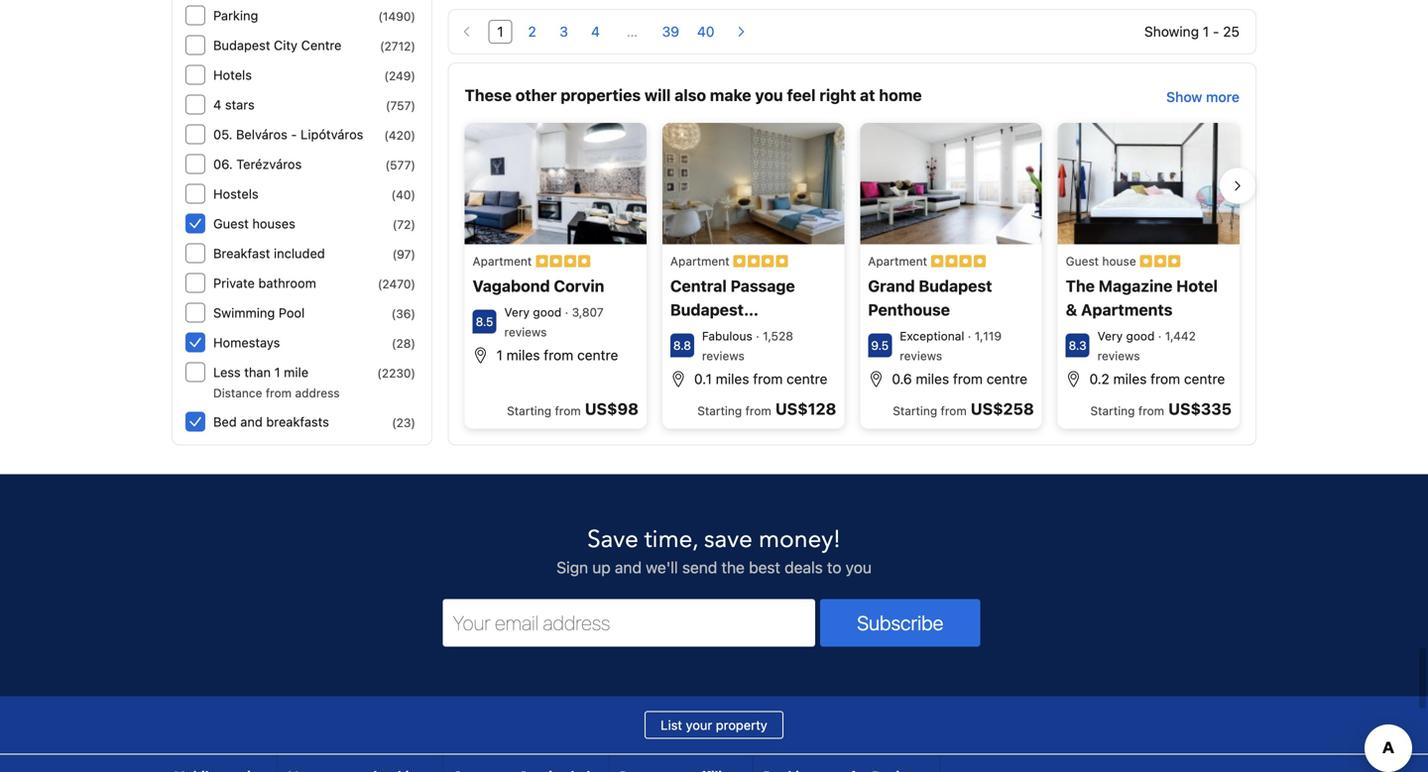 Task type: locate. For each thing, give the bounding box(es) containing it.
very good down vagabond corvin
[[505, 305, 562, 319]]

reviews for the
[[1098, 349, 1141, 363]]

0 vertical spatial very good
[[505, 305, 562, 319]]

starting inside starting from us$98
[[507, 404, 552, 418]]

0 vertical spatial you
[[756, 86, 784, 105]]

1 left the 2
[[497, 23, 504, 40]]

very for the
[[1098, 329, 1123, 343]]

starting inside starting from us$335
[[1091, 404, 1136, 418]]

(97)
[[393, 247, 416, 261]]

page region
[[448, 9, 1257, 55]]

save
[[587, 524, 639, 556]]

1 horizontal spatial -
[[1213, 23, 1220, 40]]

0 horizontal spatial good
[[533, 305, 562, 319]]

4 starting from the left
[[1091, 404, 1136, 418]]

reviews inside 1,442 reviews
[[1098, 349, 1141, 363]]

budapest up 'penthouse'
[[919, 277, 993, 296]]

1 vertical spatial and
[[615, 558, 642, 577]]

starting inside starting from us$258
[[893, 404, 938, 418]]

(40)
[[391, 188, 416, 202]]

0.6
[[892, 371, 912, 387]]

4 left stars
[[213, 97, 222, 112]]

budapest
[[213, 38, 270, 52], [919, 277, 993, 296], [671, 300, 744, 319]]

very good down the magazine hotel & apartments
[[1098, 329, 1155, 343]]

bathroom
[[258, 276, 316, 291]]

very good element for corvin
[[505, 305, 562, 319]]

good for magazine
[[1127, 329, 1155, 343]]

very good element down the magazine hotel & apartments
[[1098, 329, 1155, 343]]

guest
[[213, 216, 249, 231], [1066, 254, 1099, 268]]

reviews down exceptional
[[900, 349, 943, 363]]

group containing 1
[[449, 14, 760, 50]]

- right 'belváros'
[[291, 127, 297, 142]]

1 vertical spatial -
[[291, 127, 297, 142]]

0 vertical spatial guest
[[213, 216, 249, 231]]

lipótváros
[[301, 127, 364, 142]]

guest down the hostels at top left
[[213, 216, 249, 231]]

4
[[591, 23, 600, 40], [213, 97, 222, 112]]

breakfast included
[[213, 246, 325, 261]]

from up starting from us$258
[[953, 371, 983, 387]]

1 vertical spatial good
[[1127, 329, 1155, 343]]

0 horizontal spatial very
[[505, 305, 530, 319]]

budapest down central
[[671, 300, 744, 319]]

starting for us$98
[[507, 404, 552, 418]]

passage
[[731, 277, 795, 296]]

apartment for vagabond
[[473, 254, 532, 268]]

apartments inside "central passage budapest apartments"
[[671, 324, 762, 343]]

1 horizontal spatial very good
[[1098, 329, 1155, 343]]

reviews for vagabond
[[505, 325, 547, 339]]

2
[[528, 23, 536, 40]]

guest for guest house
[[1066, 254, 1099, 268]]

starting down 0.6 at the right
[[893, 404, 938, 418]]

reviews up '0.2'
[[1098, 349, 1141, 363]]

centre for us$98
[[578, 347, 619, 364]]

2 horizontal spatial budapest
[[919, 277, 993, 296]]

0 vertical spatial budapest
[[213, 38, 270, 52]]

reviews down fabulous element
[[702, 349, 745, 363]]

starting from us$258
[[893, 400, 1035, 419]]

pool
[[279, 305, 305, 320]]

list
[[661, 718, 683, 733]]

very good for magazine
[[1098, 329, 1155, 343]]

these other properties will also make you feel right at home
[[465, 86, 922, 105]]

apartment up vagabond on the left top of the page
[[473, 254, 532, 268]]

(2712)
[[380, 39, 416, 53]]

good for corvin
[[533, 305, 562, 319]]

miles right '0.2'
[[1114, 371, 1147, 387]]

06.
[[213, 157, 233, 172]]

from left us$98
[[555, 404, 581, 418]]

magazine
[[1099, 277, 1173, 296]]

3 apartment from the left
[[868, 254, 928, 268]]

0.1 miles from centre
[[694, 371, 828, 387]]

reviews for grand
[[900, 349, 943, 363]]

centre up us$128
[[787, 371, 828, 387]]

0.6 miles from centre
[[892, 371, 1028, 387]]

group
[[449, 14, 760, 50]]

reviews inside 3,807 reviews
[[505, 325, 547, 339]]

good down vagabond corvin
[[533, 305, 562, 319]]

miles right 0.6 at the right
[[916, 371, 950, 387]]

the magazine hotel & apartments
[[1066, 277, 1218, 319]]

reviews
[[505, 325, 547, 339], [702, 349, 745, 363], [900, 349, 943, 363], [1098, 349, 1141, 363]]

1 horizontal spatial guest
[[1066, 254, 1099, 268]]

you left feel
[[756, 86, 784, 105]]

city
[[274, 38, 298, 52]]

apartment for central
[[671, 254, 730, 268]]

at
[[860, 86, 876, 105]]

…
[[627, 23, 638, 40]]

centre
[[301, 38, 342, 52]]

starting down 1 miles from centre
[[507, 404, 552, 418]]

0 vertical spatial good
[[533, 305, 562, 319]]

0 horizontal spatial very good element
[[505, 305, 562, 319]]

starting from us$335
[[1091, 400, 1232, 419]]

apartments inside the magazine hotel & apartments
[[1082, 300, 1173, 319]]

centre for us$128
[[787, 371, 828, 387]]

1 left mile
[[274, 365, 280, 380]]

you inside the save time, save money! sign up and we'll send the best deals to you
[[846, 558, 872, 577]]

1 vertical spatial very good element
[[1098, 329, 1155, 343]]

very
[[505, 305, 530, 319], [1098, 329, 1123, 343]]

4 stars
[[213, 97, 255, 112]]

1 down 8.5 element
[[497, 347, 503, 364]]

fabulous element
[[702, 329, 753, 343]]

miles for us$128
[[716, 371, 750, 387]]

showing
[[1145, 23, 1200, 40]]

swimming pool
[[213, 305, 305, 320]]

region
[[449, 115, 1256, 437]]

1 horizontal spatial good
[[1127, 329, 1155, 343]]

swimming
[[213, 305, 275, 320]]

houses
[[252, 216, 296, 231]]

1 vertical spatial very good
[[1098, 329, 1155, 343]]

right
[[820, 86, 857, 105]]

1 vertical spatial apartments
[[671, 324, 762, 343]]

centre down 3,807
[[578, 347, 619, 364]]

centre up us$335
[[1185, 371, 1226, 387]]

and right up
[[615, 558, 642, 577]]

0 horizontal spatial apartment
[[473, 254, 532, 268]]

0 horizontal spatial budapest
[[213, 38, 270, 52]]

from down 0.1 miles from centre
[[746, 404, 772, 418]]

centre up us$258
[[987, 371, 1028, 387]]

and inside the save time, save money! sign up and we'll send the best deals to you
[[615, 558, 642, 577]]

from down 0.6 miles from centre
[[941, 404, 967, 418]]

budapest inside "central passage budapest apartments"
[[671, 300, 744, 319]]

starting down 0.1
[[698, 404, 742, 418]]

0 horizontal spatial guest
[[213, 216, 249, 231]]

1 horizontal spatial 4
[[591, 23, 600, 40]]

also
[[675, 86, 706, 105]]

stars
[[225, 97, 255, 112]]

miles right 0.1
[[716, 371, 750, 387]]

1 vertical spatial guest
[[1066, 254, 1099, 268]]

1 miles from centre
[[497, 347, 619, 364]]

- for belváros
[[291, 127, 297, 142]]

miles down 3,807 reviews
[[507, 347, 540, 364]]

from up starting from us$335
[[1151, 371, 1181, 387]]

guest inside region
[[1066, 254, 1099, 268]]

0 vertical spatial very
[[505, 305, 530, 319]]

1 vertical spatial budapest
[[919, 277, 993, 296]]

06. terézváros
[[213, 157, 302, 172]]

apartments
[[1082, 300, 1173, 319], [671, 324, 762, 343]]

more
[[1207, 89, 1240, 105]]

0 vertical spatial and
[[240, 415, 263, 429]]

very right 8.3 element
[[1098, 329, 1123, 343]]

1 vertical spatial you
[[846, 558, 872, 577]]

(36)
[[392, 307, 416, 321]]

from down the 0.2 miles from centre
[[1139, 404, 1165, 418]]

centre
[[578, 347, 619, 364], [787, 371, 828, 387], [987, 371, 1028, 387], [1185, 371, 1226, 387]]

39
[[662, 23, 680, 40]]

0 horizontal spatial you
[[756, 86, 784, 105]]

you right to
[[846, 558, 872, 577]]

2 starting from the left
[[698, 404, 742, 418]]

1 inside 1 button
[[497, 23, 504, 40]]

1 horizontal spatial budapest
[[671, 300, 744, 319]]

apartment up grand
[[868, 254, 928, 268]]

1 horizontal spatial apartment
[[671, 254, 730, 268]]

1 horizontal spatial very
[[1098, 329, 1123, 343]]

money!
[[759, 524, 841, 556]]

less than 1 mile
[[213, 365, 309, 380]]

· for magazine
[[1155, 329, 1166, 343]]

1,528
[[763, 329, 794, 343]]

will
[[645, 86, 671, 105]]

3 button
[[552, 20, 576, 44]]

2 horizontal spatial apartment
[[868, 254, 928, 268]]

sign
[[557, 558, 588, 577]]

0 vertical spatial very good element
[[505, 305, 562, 319]]

reviews inside 1,528 reviews
[[702, 349, 745, 363]]

0 vertical spatial 4
[[591, 23, 600, 40]]

1 horizontal spatial apartments
[[1082, 300, 1173, 319]]

1 horizontal spatial very good element
[[1098, 329, 1155, 343]]

budapest inside grand budapest penthouse
[[919, 277, 993, 296]]

0 vertical spatial -
[[1213, 23, 1220, 40]]

0 horizontal spatial and
[[240, 415, 263, 429]]

1
[[497, 23, 504, 40], [1203, 23, 1210, 40], [497, 347, 503, 364], [274, 365, 280, 380]]

0 horizontal spatial 4
[[213, 97, 222, 112]]

3 starting from the left
[[893, 404, 938, 418]]

apartment up central
[[671, 254, 730, 268]]

4 right 3 button
[[591, 23, 600, 40]]

1 vertical spatial very
[[1098, 329, 1123, 343]]

house
[[1103, 254, 1137, 268]]

from down 3,807 reviews
[[544, 347, 574, 364]]

1 horizontal spatial you
[[846, 558, 872, 577]]

&
[[1066, 300, 1078, 319]]

0.2
[[1090, 371, 1110, 387]]

·
[[562, 305, 572, 319], [753, 329, 763, 343], [965, 329, 975, 343], [1155, 329, 1166, 343]]

navigation
[[164, 755, 941, 773]]

1 horizontal spatial and
[[615, 558, 642, 577]]

reviews inside 1,119 reviews
[[900, 349, 943, 363]]

2 vertical spatial budapest
[[671, 300, 744, 319]]

very down vagabond on the left top of the page
[[505, 305, 530, 319]]

starting inside starting from us$128
[[698, 404, 742, 418]]

budapest down parking in the top left of the page
[[213, 38, 270, 52]]

exceptional
[[900, 329, 965, 343]]

1 vertical spatial 4
[[213, 97, 222, 112]]

budapest city centre
[[213, 38, 342, 52]]

show more
[[1167, 89, 1240, 105]]

guest up the
[[1066, 254, 1099, 268]]

4 inside 4 button
[[591, 23, 600, 40]]

9.5
[[872, 339, 889, 353]]

0 horizontal spatial -
[[291, 127, 297, 142]]

save time, save money! footer
[[0, 474, 1429, 773]]

and right the bed
[[240, 415, 263, 429]]

1 starting from the left
[[507, 404, 552, 418]]

starting down '0.2'
[[1091, 404, 1136, 418]]

region containing vagabond corvin
[[449, 115, 1256, 437]]

- left 25
[[1213, 23, 1220, 40]]

home
[[879, 86, 922, 105]]

(72)
[[393, 218, 416, 232]]

0 horizontal spatial very good
[[505, 305, 562, 319]]

navigation inside save time, save money! "footer"
[[164, 755, 941, 773]]

1 apartment from the left
[[473, 254, 532, 268]]

good down the magazine hotel & apartments
[[1127, 329, 1155, 343]]

Your email address email field
[[443, 600, 816, 647]]

0 vertical spatial apartments
[[1082, 300, 1173, 319]]

very good element down vagabond corvin
[[505, 305, 562, 319]]

reviews up 1 miles from centre
[[505, 325, 547, 339]]

0 horizontal spatial apartments
[[671, 324, 762, 343]]

us$128
[[776, 400, 837, 419]]

centre for us$258
[[987, 371, 1028, 387]]

- inside page region
[[1213, 23, 1220, 40]]

to
[[827, 558, 842, 577]]

(23)
[[392, 416, 416, 430]]

4 for 4
[[591, 23, 600, 40]]

private
[[213, 276, 255, 291]]

(577)
[[385, 158, 416, 172]]

very good element
[[505, 305, 562, 319], [1098, 329, 1155, 343]]

very good element for magazine
[[1098, 329, 1155, 343]]

hotel
[[1177, 277, 1218, 296]]

apartment for grand
[[868, 254, 928, 268]]

3
[[560, 23, 568, 40]]

2 apartment from the left
[[671, 254, 730, 268]]

-
[[1213, 23, 1220, 40], [291, 127, 297, 142]]



Task type: describe. For each thing, give the bounding box(es) containing it.
save
[[704, 524, 753, 556]]

3,807 reviews
[[505, 305, 604, 339]]

(1490)
[[378, 9, 416, 23]]

bed
[[213, 415, 237, 429]]

(2470)
[[378, 277, 416, 291]]

breakfast
[[213, 246, 270, 261]]

distance from address
[[213, 386, 340, 400]]

belváros
[[236, 127, 288, 142]]

breakfasts
[[266, 415, 329, 429]]

(249)
[[384, 69, 416, 83]]

from inside starting from us$335
[[1139, 404, 1165, 418]]

grand budapest penthouse
[[868, 277, 993, 319]]

best
[[749, 558, 781, 577]]

1 button
[[489, 20, 513, 44]]

· for corvin
[[562, 305, 572, 319]]

· for passage
[[753, 329, 763, 343]]

reviews for central
[[702, 349, 745, 363]]

exceptional element
[[900, 329, 965, 343]]

0.1
[[694, 371, 712, 387]]

us$335
[[1169, 400, 1232, 419]]

the
[[722, 558, 745, 577]]

4 button
[[584, 20, 608, 44]]

- for 1
[[1213, 23, 1220, 40]]

from up starting from us$128
[[753, 371, 783, 387]]

starting for us$335
[[1091, 404, 1136, 418]]

than
[[244, 365, 271, 380]]

subscribe
[[857, 612, 944, 635]]

parking
[[213, 8, 258, 23]]

(28)
[[392, 337, 416, 351]]

1 left 25
[[1203, 23, 1210, 40]]

feel
[[787, 86, 816, 105]]

we'll
[[646, 558, 678, 577]]

miles for us$98
[[507, 347, 540, 364]]

make
[[710, 86, 752, 105]]

8.5 element
[[473, 310, 497, 334]]

corvin
[[554, 277, 605, 296]]

guest for guest houses
[[213, 216, 249, 231]]

8.8
[[674, 339, 692, 353]]

send
[[683, 558, 718, 577]]

(420)
[[384, 128, 416, 142]]

guest houses
[[213, 216, 296, 231]]

fabulous
[[702, 329, 753, 343]]

up
[[593, 558, 611, 577]]

hotels
[[213, 67, 252, 82]]

4 for 4 stars
[[213, 97, 222, 112]]

miles for us$258
[[916, 371, 950, 387]]

40 button
[[693, 20, 720, 44]]

penthouse
[[868, 300, 951, 319]]

very good for corvin
[[505, 305, 562, 319]]

centre for us$335
[[1185, 371, 1226, 387]]

other
[[516, 86, 557, 105]]

central
[[671, 277, 727, 296]]

very for vagabond
[[505, 305, 530, 319]]

from down mile
[[266, 386, 292, 400]]

vagabond
[[473, 277, 550, 296]]

property
[[716, 718, 768, 733]]

group inside page region
[[449, 14, 760, 50]]

starting for us$258
[[893, 404, 938, 418]]

1,119 reviews
[[900, 329, 1002, 363]]

miles for us$335
[[1114, 371, 1147, 387]]

bed and breakfasts
[[213, 415, 329, 429]]

showing 1 - 25
[[1145, 23, 1240, 40]]

homestays
[[213, 335, 280, 350]]

terézváros
[[236, 157, 302, 172]]

39 button
[[657, 20, 685, 44]]

us$98
[[585, 400, 639, 419]]

8.3 element
[[1066, 334, 1090, 358]]

starting for us$128
[[698, 404, 742, 418]]

(757)
[[386, 99, 416, 112]]

us$258
[[971, 400, 1035, 419]]

save time, save money! sign up and we'll send the best deals to you
[[557, 524, 872, 577]]

25
[[1224, 23, 1240, 40]]

8.5
[[476, 315, 494, 329]]

1,119
[[975, 329, 1002, 343]]

from inside starting from us$258
[[941, 404, 967, 418]]

address
[[295, 386, 340, 400]]

time,
[[645, 524, 698, 556]]

vagabond corvin
[[473, 277, 605, 296]]

list your property
[[661, 718, 768, 733]]

grand
[[868, 277, 915, 296]]

subscribe button
[[821, 600, 981, 647]]

hostels
[[213, 186, 259, 201]]

from inside starting from us$98
[[555, 404, 581, 418]]

05. belváros - lipótváros
[[213, 127, 364, 142]]

these
[[465, 86, 512, 105]]

central passage budapest apartments
[[671, 277, 795, 343]]

8.3
[[1069, 339, 1087, 353]]

starting from us$98
[[507, 400, 639, 419]]

from inside starting from us$128
[[746, 404, 772, 418]]

your
[[686, 718, 713, 733]]

· for budapest
[[965, 329, 975, 343]]

1,528 reviews
[[702, 329, 794, 363]]

8.8 element
[[671, 334, 694, 358]]

the
[[1066, 277, 1095, 296]]

included
[[274, 246, 325, 261]]

9.5 element
[[868, 334, 892, 358]]



Task type: vqa. For each thing, say whether or not it's contained in the screenshot.


